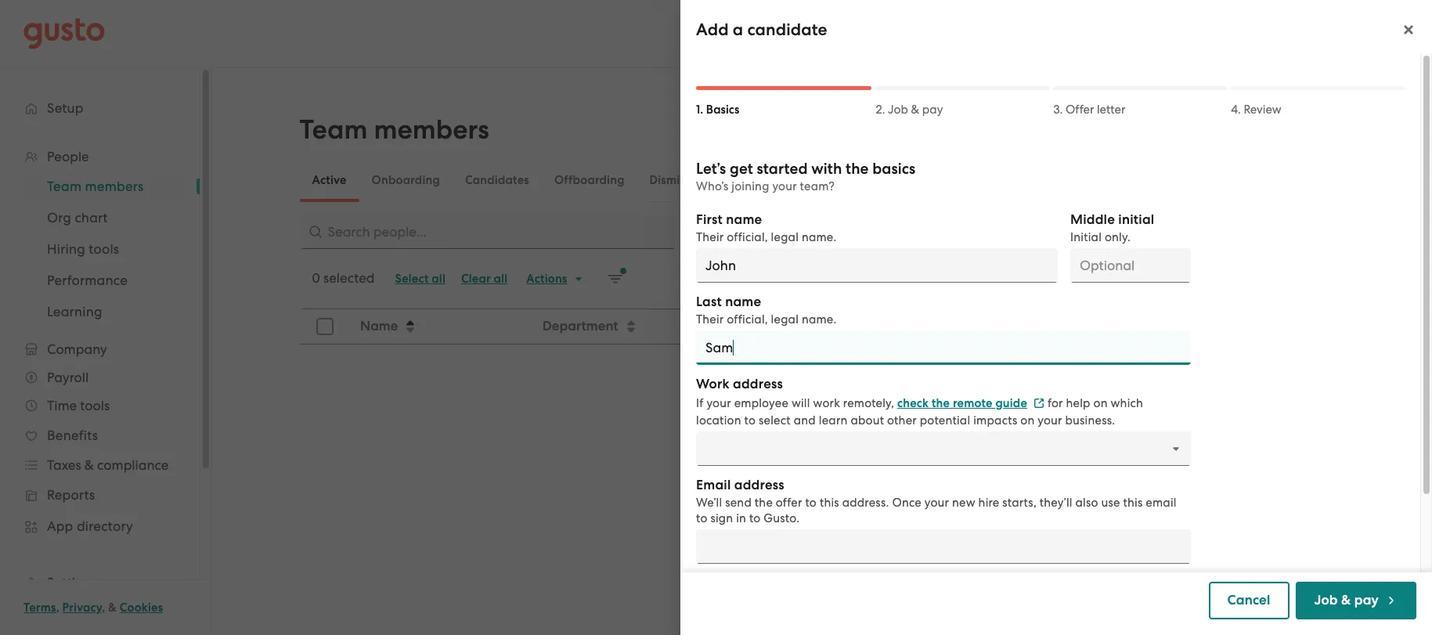 Task type: vqa. For each thing, say whether or not it's contained in the screenshot.
"your" within Let'S Get Started With The Basics Who'S Joining Your Team?
yes



Task type: describe. For each thing, give the bounding box(es) containing it.
select all button
[[387, 266, 454, 291]]

dismissed
[[650, 173, 705, 187]]

cookies button
[[120, 599, 163, 617]]

gusto.
[[764, 512, 800, 526]]

employee
[[735, 396, 789, 411]]

privacy
[[62, 601, 102, 615]]

to inside for help on which location to select and learn about other potential impacts on your business.
[[745, 414, 756, 428]]

will
[[792, 396, 811, 411]]

initial
[[1119, 212, 1155, 228]]

1 horizontal spatial on
[[1094, 396, 1108, 411]]

& inside dialog main content element
[[912, 103, 920, 117]]

select
[[395, 272, 429, 286]]

location
[[696, 414, 742, 428]]

address for work
[[733, 376, 783, 393]]

Last name field
[[696, 331, 1192, 365]]

for
[[1048, 396, 1064, 411]]

people
[[808, 487, 851, 503]]

Email address email field
[[696, 530, 1192, 564]]

type
[[1063, 318, 1091, 335]]

offboarding button
[[542, 161, 637, 199]]

work address
[[696, 376, 783, 393]]

select all
[[395, 272, 446, 286]]

email
[[696, 477, 731, 494]]

other
[[888, 414, 917, 428]]

last name their official, legal name.
[[696, 294, 837, 327]]

your inside for help on which location to select and learn about other potential impacts on your business.
[[1038, 414, 1063, 428]]

sign
[[711, 512, 734, 526]]

potential
[[920, 414, 971, 428]]

add a candidate
[[696, 20, 828, 40]]

work
[[696, 376, 730, 393]]

active button
[[300, 161, 359, 199]]

email address we'll send the offer to this address. once your new hire starts, they'll also use this email to sign in to gusto.
[[696, 477, 1177, 526]]

once
[[893, 496, 922, 510]]

new notifications image
[[608, 271, 624, 287]]

0 selected status
[[312, 270, 375, 286]]

basics
[[873, 160, 916, 178]]

select
[[759, 414, 791, 428]]

members
[[374, 114, 489, 146]]

active
[[312, 173, 347, 187]]

candidate
[[748, 20, 828, 40]]

guide
[[996, 396, 1028, 411]]

offboarding
[[555, 173, 625, 187]]

we'll
[[696, 496, 723, 510]]

onboarding button
[[359, 161, 453, 199]]

send
[[726, 496, 752, 510]]

learn
[[819, 414, 848, 428]]

name. for last name
[[802, 313, 837, 327]]

onboarding
[[372, 173, 440, 187]]

job & pay button
[[1296, 582, 1417, 620]]

1 vertical spatial on
[[1021, 414, 1035, 428]]

department button
[[533, 310, 803, 343]]

with
[[812, 160, 842, 178]]

let's
[[696, 160, 726, 178]]

no
[[786, 487, 805, 503]]

team members tab list
[[300, 158, 1334, 202]]

name for last name
[[726, 294, 762, 310]]

team?
[[800, 179, 835, 194]]

for help on which location to select and learn about other potential impacts on your business.
[[696, 396, 1144, 428]]

cancel button
[[1209, 582, 1290, 620]]

remote
[[953, 396, 993, 411]]

dialog main content element
[[681, 53, 1433, 635]]

name button
[[351, 310, 531, 343]]

official, for first name
[[727, 230, 768, 244]]

get
[[730, 160, 754, 178]]

to right the in
[[750, 512, 761, 526]]

opens in a new tab image
[[1034, 398, 1045, 409]]

impacts
[[974, 414, 1018, 428]]

clear
[[461, 272, 491, 286]]

remotely,
[[844, 396, 895, 411]]

to right no
[[806, 496, 817, 510]]

official, for last name
[[727, 313, 768, 327]]

0
[[312, 270, 320, 286]]

which
[[1111, 396, 1144, 411]]

2 this from the left
[[1124, 496, 1143, 510]]

business.
[[1066, 414, 1116, 428]]

Middle initial field
[[1071, 248, 1192, 283]]

legal for first name
[[771, 230, 799, 244]]

clear all button
[[454, 266, 516, 291]]

2 , from the left
[[102, 601, 105, 615]]

terms
[[24, 601, 56, 615]]

check the remote guide link
[[898, 396, 1045, 411]]

who's
[[696, 179, 729, 194]]

work
[[814, 396, 841, 411]]

middle
[[1071, 212, 1116, 228]]

use
[[1102, 496, 1121, 510]]

about
[[851, 414, 885, 428]]

found
[[855, 487, 891, 503]]

check the remote guide
[[898, 396, 1028, 411]]

name. for first name
[[802, 230, 837, 244]]

job inside button
[[1315, 592, 1339, 609]]

Search people... field
[[300, 215, 676, 249]]

candidates
[[465, 173, 530, 187]]

review
[[1244, 103, 1282, 117]]

team members
[[300, 114, 489, 146]]



Task type: locate. For each thing, give the bounding box(es) containing it.
name.
[[802, 230, 837, 244], [802, 313, 837, 327]]

this right use
[[1124, 496, 1143, 510]]

0 vertical spatial legal
[[771, 230, 799, 244]]

name. inside last name their official, legal name.
[[802, 313, 837, 327]]

job right cancel
[[1315, 592, 1339, 609]]

the inside 'email address we'll send the offer to this address. once your new hire starts, they'll also use this email to sign in to gusto.'
[[755, 496, 773, 510]]

your inside 'email address we'll send the offer to this address. once your new hire starts, they'll also use this email to sign in to gusto.'
[[925, 496, 950, 510]]

0 horizontal spatial pay
[[923, 103, 944, 117]]

a
[[733, 20, 744, 40]]

joining
[[732, 179, 770, 194]]

if
[[696, 396, 704, 411]]

initial
[[1071, 230, 1102, 244]]

your left new
[[925, 496, 950, 510]]

First name field
[[696, 248, 1058, 283]]

1 official, from the top
[[727, 230, 768, 244]]

to
[[745, 414, 756, 428], [806, 496, 817, 510], [696, 512, 708, 526], [750, 512, 761, 526]]

job & pay inside button
[[1315, 592, 1380, 609]]

address up employee
[[733, 376, 783, 393]]

2 name. from the top
[[802, 313, 837, 327]]

their for last
[[696, 313, 724, 327]]

official, inside first name their official, legal name.
[[727, 230, 768, 244]]

their
[[696, 230, 724, 244], [696, 313, 724, 327]]

1 horizontal spatial pay
[[1355, 592, 1380, 609]]

0 horizontal spatial job & pay
[[888, 103, 944, 117]]

1 , from the left
[[56, 601, 59, 615]]

job inside dialog main content element
[[888, 103, 909, 117]]

1 all from the left
[[432, 272, 446, 286]]

dismissed button
[[637, 161, 717, 199]]

2 official, from the top
[[727, 313, 768, 327]]

your down for
[[1038, 414, 1063, 428]]

job up basics at the right
[[888, 103, 909, 117]]

legal inside last name their official, legal name.
[[771, 313, 799, 327]]

hire
[[979, 496, 1000, 510]]

1 horizontal spatial all
[[494, 272, 508, 286]]

and
[[794, 414, 816, 428]]

new
[[953, 496, 976, 510]]

let's get started with the basics who's joining your team?
[[696, 160, 916, 194]]

name inside last name their official, legal name.
[[726, 294, 762, 310]]

1 horizontal spatial job & pay
[[1315, 592, 1380, 609]]

clear all
[[461, 272, 508, 286]]

all for select all
[[432, 272, 446, 286]]

name right "last"
[[726, 294, 762, 310]]

1 vertical spatial pay
[[1355, 592, 1380, 609]]

1 vertical spatial legal
[[771, 313, 799, 327]]

official, inside last name their official, legal name.
[[727, 313, 768, 327]]

this right no
[[820, 496, 840, 510]]

pay inside job & pay button
[[1355, 592, 1380, 609]]

0 vertical spatial pay
[[923, 103, 944, 117]]

privacy link
[[62, 601, 102, 615]]

their for first
[[696, 230, 724, 244]]

1 this from the left
[[820, 496, 840, 510]]

if your employee will work remotely,
[[696, 396, 895, 411]]

also
[[1076, 496, 1099, 510]]

1 horizontal spatial ,
[[102, 601, 105, 615]]

on down opens in a new tab image
[[1021, 414, 1035, 428]]

the up gusto.
[[755, 496, 773, 510]]

started
[[757, 160, 808, 178]]

your up location
[[707, 396, 732, 411]]

selected
[[324, 270, 375, 286]]

offer letter
[[1066, 103, 1126, 117]]

their down first
[[696, 230, 724, 244]]

offer
[[1066, 103, 1095, 117]]

0 vertical spatial their
[[696, 230, 724, 244]]

0 vertical spatial the
[[846, 160, 869, 178]]

name
[[726, 212, 763, 228], [726, 294, 762, 310]]

all right select at top
[[432, 272, 446, 286]]

0 horizontal spatial job
[[888, 103, 909, 117]]

home image
[[24, 18, 105, 49]]

1 horizontal spatial the
[[846, 160, 869, 178]]

1 vertical spatial official,
[[727, 313, 768, 327]]

add a candidate dialog
[[681, 0, 1433, 635]]

first
[[696, 212, 723, 228]]

2 all from the left
[[494, 272, 508, 286]]

official,
[[727, 230, 768, 244], [727, 313, 768, 327]]

1 vertical spatial name
[[726, 294, 762, 310]]

job & pay inside dialog main content element
[[888, 103, 944, 117]]

0 vertical spatial job
[[888, 103, 909, 117]]

address
[[733, 376, 783, 393], [735, 477, 785, 494]]

legal
[[771, 230, 799, 244], [771, 313, 799, 327]]

0 vertical spatial name.
[[802, 230, 837, 244]]

account menu element
[[1131, 0, 1409, 67]]

0 horizontal spatial the
[[755, 496, 773, 510]]

1 vertical spatial job
[[1315, 592, 1339, 609]]

basics
[[707, 103, 740, 117]]

official, down joining
[[727, 230, 768, 244]]

2 vertical spatial the
[[755, 496, 773, 510]]

1 vertical spatial address
[[735, 477, 785, 494]]

no people found
[[786, 487, 891, 503]]

middle initial initial only.
[[1071, 212, 1155, 244]]

cancel
[[1228, 592, 1271, 609]]

0 selected
[[312, 270, 375, 286]]

, left cookies button
[[102, 601, 105, 615]]

in
[[737, 512, 747, 526]]

the up 'potential'
[[932, 396, 950, 411]]

1 vertical spatial name.
[[802, 313, 837, 327]]

2 legal from the top
[[771, 313, 799, 327]]

address for email
[[735, 477, 785, 494]]

pay inside dialog main content element
[[923, 103, 944, 117]]

1 vertical spatial their
[[696, 313, 724, 327]]

all inside 'button'
[[432, 272, 446, 286]]

department
[[542, 318, 618, 335]]

1 horizontal spatial &
[[912, 103, 920, 117]]

address.
[[843, 496, 890, 510]]

pay
[[923, 103, 944, 117], [1355, 592, 1380, 609]]

check
[[898, 396, 929, 411]]

all
[[432, 272, 446, 286], [494, 272, 508, 286]]

employment
[[982, 318, 1060, 335]]

first name their official, legal name.
[[696, 212, 837, 244]]

all inside button
[[494, 272, 508, 286]]

new notifications image
[[608, 271, 624, 287]]

team
[[300, 114, 368, 146]]

the right with
[[846, 160, 869, 178]]

2 horizontal spatial the
[[932, 396, 950, 411]]

your down started at the right
[[773, 179, 797, 194]]

,
[[56, 601, 59, 615], [102, 601, 105, 615]]

0 vertical spatial official,
[[727, 230, 768, 244]]

to down we'll
[[696, 512, 708, 526]]

1 name. from the top
[[802, 230, 837, 244]]

address inside 'email address we'll send the offer to this address. once your new hire starts, they'll also use this email to sign in to gusto.'
[[735, 477, 785, 494]]

legal inside first name their official, legal name.
[[771, 230, 799, 244]]

help
[[1067, 396, 1091, 411]]

0 vertical spatial on
[[1094, 396, 1108, 411]]

the
[[846, 160, 869, 178], [932, 396, 950, 411], [755, 496, 773, 510]]

0 horizontal spatial on
[[1021, 414, 1035, 428]]

starts,
[[1003, 496, 1037, 510]]

name
[[360, 318, 398, 335]]

0 horizontal spatial &
[[108, 601, 117, 615]]

last
[[696, 294, 722, 310]]

0 vertical spatial job & pay
[[888, 103, 944, 117]]

address up send
[[735, 477, 785, 494]]

0 horizontal spatial this
[[820, 496, 840, 510]]

candidates button
[[453, 161, 542, 199]]

0 vertical spatial name
[[726, 212, 763, 228]]

, left privacy
[[56, 601, 59, 615]]

0 horizontal spatial ,
[[56, 601, 59, 615]]

to down employee
[[745, 414, 756, 428]]

employment type button
[[973, 310, 1321, 343]]

their inside last name their official, legal name.
[[696, 313, 724, 327]]

all right clear
[[494, 272, 508, 286]]

1 horizontal spatial job
[[1315, 592, 1339, 609]]

your
[[773, 179, 797, 194], [707, 396, 732, 411], [1038, 414, 1063, 428], [925, 496, 950, 510]]

name. inside first name their official, legal name.
[[802, 230, 837, 244]]

name for first name
[[726, 212, 763, 228]]

name down joining
[[726, 212, 763, 228]]

terms , privacy , & cookies
[[24, 601, 163, 615]]

official, up work address
[[727, 313, 768, 327]]

the for basics
[[846, 160, 869, 178]]

1 horizontal spatial this
[[1124, 496, 1143, 510]]

0 horizontal spatial all
[[432, 272, 446, 286]]

only.
[[1105, 230, 1131, 244]]

2 their from the top
[[696, 313, 724, 327]]

the inside let's get started with the basics who's joining your team?
[[846, 160, 869, 178]]

terms link
[[24, 601, 56, 615]]

letter
[[1098, 103, 1126, 117]]

Select all rows on this page checkbox
[[308, 309, 342, 344]]

their down "last"
[[696, 313, 724, 327]]

the for offer
[[755, 496, 773, 510]]

0 vertical spatial address
[[733, 376, 783, 393]]

their inside first name their official, legal name.
[[696, 230, 724, 244]]

legal for last name
[[771, 313, 799, 327]]

email
[[1146, 496, 1177, 510]]

add
[[696, 20, 729, 40]]

your inside let's get started with the basics who's joining your team?
[[773, 179, 797, 194]]

2 horizontal spatial &
[[1342, 592, 1352, 609]]

& inside button
[[1342, 592, 1352, 609]]

1 vertical spatial the
[[932, 396, 950, 411]]

on up business.
[[1094, 396, 1108, 411]]

employment type
[[982, 318, 1091, 335]]

1 vertical spatial job & pay
[[1315, 592, 1380, 609]]

name inside first name their official, legal name.
[[726, 212, 763, 228]]

1 legal from the top
[[771, 230, 799, 244]]

1 their from the top
[[696, 230, 724, 244]]

all for clear all
[[494, 272, 508, 286]]



